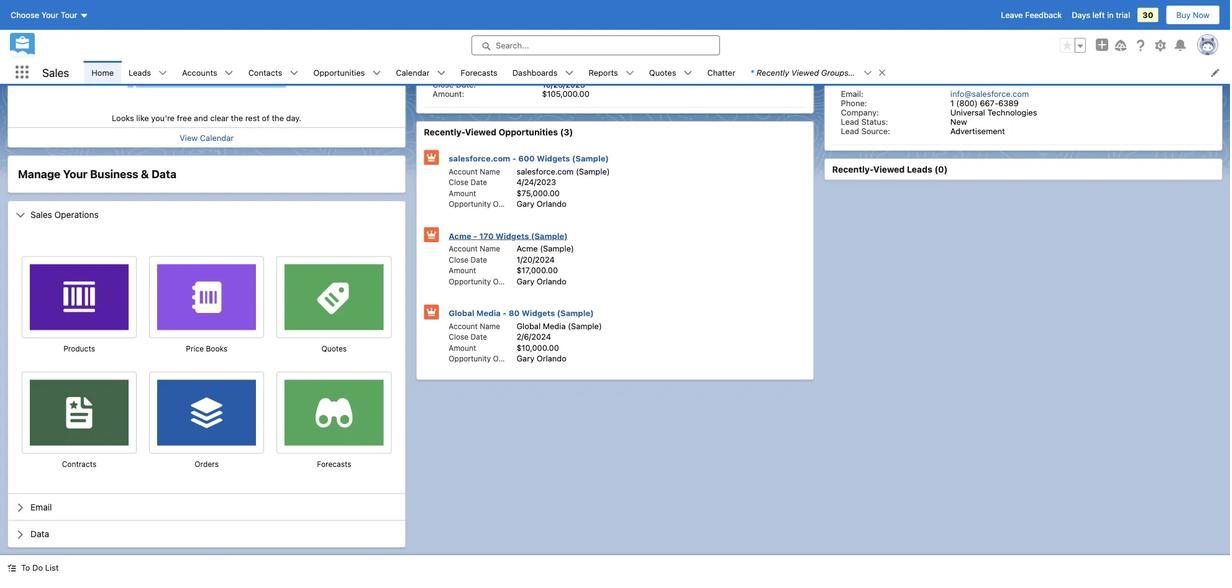 Task type: locate. For each thing, give the bounding box(es) containing it.
2 amount from the top
[[449, 266, 476, 275]]

sales operations button
[[8, 201, 405, 228]]

account name for salesforce.com
[[449, 167, 500, 176]]

leads left '(0)'
[[907, 164, 932, 175]]

close date up 170
[[449, 178, 487, 187]]

1 6389 from the top
[[998, 16, 1019, 25]]

0 vertical spatial status:
[[862, 35, 888, 44]]

leads link
[[121, 61, 159, 84]]

gary down $17,000.00
[[517, 276, 534, 286]]

lead status: for lee enterprise, inc
[[841, 35, 888, 44]]

2 status: from the top
[[862, 117, 888, 126]]

amount:
[[433, 25, 464, 35], [433, 89, 464, 98]]

1 horizontal spatial data
[[152, 167, 176, 181]]

contacts link
[[241, 61, 290, 84]]

quotes link
[[642, 61, 684, 84]]

name for 600
[[480, 167, 500, 176]]

0 vertical spatial owner
[[493, 200, 516, 208]]

1 vertical spatial amount:
[[433, 89, 464, 98]]

widgets down search...
[[495, 55, 535, 67]]

2 name from the top
[[480, 244, 500, 253]]

1 vertical spatial new
[[951, 117, 967, 126]]

widgets for 600
[[537, 154, 570, 163]]

lead status: up the |
[[841, 35, 888, 44]]

date down global media - 80 widgets (sample)
[[471, 333, 487, 341]]

$75,000.00
[[517, 188, 560, 198]]

1 up advertisement
[[951, 98, 954, 107]]

text default image inside contacts list item
[[290, 69, 298, 77]]

lead left source:
[[841, 126, 859, 135]]

account down acme - 170 widgets (sample)
[[449, 244, 478, 253]]

company: for lee enterprise, inc
[[841, 25, 879, 35]]

2 6389 from the top
[[998, 98, 1019, 107]]

quotes down standard quote image
[[321, 344, 347, 353]]

1 vertical spatial viewed
[[465, 127, 496, 137]]

(800) up advertisement
[[956, 98, 978, 107]]

text default image inside email dropdown button
[[16, 503, 25, 513]]

sales left operations
[[30, 209, 52, 220]]

your inside popup button
[[41, 10, 58, 20]]

text default image right the |
[[864, 69, 872, 77]]

0 vertical spatial leads
[[129, 68, 151, 77]]

0 vertical spatial sales
[[42, 66, 69, 79]]

widgets for 1100
[[495, 55, 535, 67]]

1 vertical spatial your
[[63, 167, 88, 181]]

1 horizontal spatial viewed
[[792, 68, 819, 77]]

gary for $75,000.00
[[517, 199, 534, 208]]

2 lead from the top
[[841, 117, 859, 126]]

account name down 170
[[449, 244, 500, 253]]

2 vertical spatial owner
[[493, 354, 516, 363]]

info@salesforce.com up enterprise,
[[951, 7, 1029, 16]]

leads inside list item
[[129, 68, 151, 77]]

accounts link
[[175, 61, 225, 84]]

info@salesforce.com link up universal technologies
[[951, 89, 1029, 98]]

1 vertical spatial salesforce.com
[[517, 167, 574, 176]]

2 vertical spatial opportunity
[[449, 354, 491, 363]]

owner up acme - 170 widgets (sample)
[[493, 200, 516, 208]]

the right of
[[272, 113, 284, 122]]

calendar link
[[389, 61, 437, 84]]

1 1 from the top
[[951, 16, 954, 25]]

orlando down "$10,000.00"
[[537, 354, 567, 363]]

leave feedback link
[[1001, 10, 1062, 20]]

acme (sample)
[[542, 70, 600, 80], [517, 244, 574, 253]]

name for 170
[[480, 244, 500, 253]]

calendar
[[396, 68, 430, 77], [200, 133, 234, 142]]

name down recently-viewed opportunities (3)
[[480, 167, 500, 176]]

1 name from the top
[[480, 167, 500, 176]]

0 vertical spatial gary
[[517, 199, 534, 208]]

3 account name from the top
[[449, 322, 500, 331]]

acme up account name:
[[433, 55, 460, 67]]

1 status: from the top
[[862, 35, 888, 44]]

amount
[[449, 189, 476, 198], [449, 266, 476, 275], [449, 344, 476, 352]]

global up 2/6/2024
[[517, 321, 541, 331]]

opportunities link
[[306, 61, 372, 84]]

the left rest
[[231, 113, 243, 122]]

date down recently-viewed opportunities (3)
[[471, 178, 487, 187]]

text default image inside 'sales operations' dropdown button
[[16, 210, 25, 220]]

list item
[[743, 61, 892, 84]]

sales
[[42, 66, 69, 79], [30, 209, 52, 220]]

acme - 170 widgets (sample)
[[449, 231, 568, 240]]

account down global media - 80 widgets (sample)
[[449, 322, 478, 331]]

1 vertical spatial media
[[543, 321, 566, 331]]

(sample)
[[537, 55, 581, 67], [566, 70, 600, 80], [899, 74, 943, 85], [572, 154, 609, 163], [576, 167, 610, 176], [531, 231, 568, 240], [540, 244, 574, 253], [557, 308, 594, 318], [568, 321, 602, 331]]

1 vertical spatial gary
[[517, 276, 534, 286]]

2 gary from the top
[[517, 276, 534, 286]]

salesforce.com (sample)
[[517, 167, 610, 176]]

1 info@salesforce.com link from the top
[[951, 7, 1029, 16]]

forecasts down standard forecasting3 image
[[317, 460, 351, 469]]

account name down global media - 80 widgets (sample)
[[449, 322, 500, 331]]

text default image left chatter link
[[684, 69, 692, 77]]

close date
[[449, 178, 487, 187], [449, 255, 487, 264], [449, 333, 487, 341]]

opportunities inside 'link'
[[313, 68, 365, 77]]

sales inside 'sales operations' dropdown button
[[30, 209, 52, 220]]

2 company: from the top
[[841, 107, 879, 117]]

667- left leave
[[980, 16, 998, 25]]

buy
[[1177, 10, 1191, 20]]

1 (800) from the top
[[956, 16, 978, 25]]

text default image inside dashboards list item
[[565, 69, 574, 77]]

0 vertical spatial lead status:
[[841, 35, 888, 44]]

2/6/2024
[[517, 332, 551, 341]]

viewed down source:
[[873, 164, 905, 175]]

2 (800) from the top
[[956, 98, 978, 107]]

accounts
[[182, 68, 217, 77]]

0 vertical spatial opportunity owner gary orlando
[[449, 199, 567, 208]]

1 horizontal spatial forecasts
[[461, 68, 498, 77]]

667-
[[980, 16, 998, 25], [980, 98, 998, 107]]

leave
[[1001, 10, 1023, 20]]

calendar left account name:
[[396, 68, 430, 77]]

home
[[91, 68, 114, 77]]

company: for universal technologies
[[841, 107, 879, 117]]

list item containing *
[[743, 61, 892, 84]]

widgets right 170
[[496, 231, 529, 240]]

1 vertical spatial quotes
[[321, 344, 347, 353]]

chatter link
[[700, 61, 743, 84]]

owner up 80
[[493, 277, 516, 286]]

text default image inside opportunities list item
[[372, 69, 381, 77]]

2 info@salesforce.com link from the top
[[951, 89, 1029, 98]]

2 orlando from the top
[[537, 276, 567, 286]]

1 lead from the top
[[841, 35, 859, 44]]

text default image right contacts
[[290, 69, 298, 77]]

2 info@salesforce.com from the top
[[951, 89, 1029, 98]]

name down global media - 80 widgets (sample)
[[480, 322, 500, 331]]

1 orlando from the top
[[537, 199, 567, 208]]

text default image inside 'list item'
[[878, 68, 887, 77]]

viewed for recently-viewed leads (0)
[[873, 164, 905, 175]]

acme (sample) for acme - 170 widgets (sample)
[[517, 244, 574, 253]]

1 amount from the top
[[449, 189, 476, 198]]

recently-viewed opportunities (3)
[[424, 127, 573, 137]]

4/24/2023
[[517, 177, 556, 187]]

to
[[21, 563, 30, 573]]

(800)
[[956, 16, 978, 25], [956, 98, 978, 107]]

account name down recently-viewed opportunities (3)
[[449, 167, 500, 176]]

1 vertical spatial forecasts
[[317, 460, 351, 469]]

1 new from the top
[[951, 35, 967, 44]]

2 vertical spatial amount
[[449, 344, 476, 352]]

name down 170
[[480, 244, 500, 253]]

0 vertical spatial viewed
[[792, 68, 819, 77]]

viewed down date:
[[465, 127, 496, 137]]

1 horizontal spatial calendar
[[396, 68, 430, 77]]

text default image right reports
[[626, 69, 634, 77]]

0 vertical spatial (800)
[[956, 16, 978, 25]]

gary
[[517, 199, 534, 208], [517, 276, 534, 286], [517, 354, 534, 363]]

price books
[[186, 344, 227, 353]]

3 name from the top
[[480, 322, 500, 331]]

1 info@salesforce.com from the top
[[951, 7, 1029, 16]]

amount for salesforce.com
[[449, 189, 476, 198]]

groups right the |
[[856, 68, 883, 77]]

company: up lead source:
[[841, 107, 879, 117]]

0 horizontal spatial forecasts
[[317, 460, 351, 469]]

2 vertical spatial orlando
[[537, 354, 567, 363]]

1 horizontal spatial the
[[272, 113, 284, 122]]

data down email
[[30, 529, 49, 539]]

1 opportunity owner gary orlando from the top
[[449, 199, 567, 208]]

667- up advertisement
[[980, 98, 998, 107]]

1 vertical spatial acme (sample)
[[517, 244, 574, 253]]

calendar down clear
[[200, 133, 234, 142]]

list
[[45, 563, 59, 573]]

2 vertical spatial viewed
[[873, 164, 905, 175]]

gary for $10,000.00
[[517, 354, 534, 363]]

global
[[449, 308, 474, 318], [517, 321, 541, 331]]

phone:
[[841, 98, 867, 107]]

close date down 170
[[449, 255, 487, 264]]

0 vertical spatial new
[[951, 35, 967, 44]]

opportunity
[[449, 200, 491, 208], [449, 277, 491, 286], [449, 354, 491, 363]]

2 the from the left
[[272, 113, 284, 122]]

3 owner from the top
[[493, 354, 516, 363]]

0 vertical spatial data
[[152, 167, 176, 181]]

widgets up 2/6/2024
[[522, 308, 555, 318]]

0 horizontal spatial the
[[231, 113, 243, 122]]

(3)
[[560, 127, 573, 137]]

advertisement
[[951, 126, 1005, 135]]

global media - 80 widgets (sample)
[[449, 308, 594, 318]]

text default image left email
[[16, 503, 25, 513]]

you're
[[151, 113, 175, 122]]

recently- down close date:
[[424, 127, 465, 137]]

2 lead status: from the top
[[841, 117, 888, 126]]

1 vertical spatial close date
[[449, 255, 487, 264]]

opportunity owner gary orlando up acme - 170 widgets (sample)
[[449, 199, 567, 208]]

opportunity for global
[[449, 354, 491, 363]]

and
[[194, 113, 208, 122]]

the
[[231, 113, 243, 122], [272, 113, 284, 122]]

2 owner from the top
[[493, 277, 516, 286]]

3 close date from the top
[[449, 333, 487, 341]]

salesforce.com
[[449, 154, 510, 163], [517, 167, 574, 176]]

1 vertical spatial amount
[[449, 266, 476, 275]]

opportunity for salesforce.com
[[449, 200, 491, 208]]

1 horizontal spatial media
[[543, 321, 566, 331]]

left
[[1093, 10, 1105, 20]]

acme left 170
[[449, 231, 471, 240]]

amount: down account name:
[[433, 89, 464, 98]]

0 horizontal spatial data
[[30, 529, 49, 539]]

media up 2/6/2024
[[543, 321, 566, 331]]

text default image up close date:
[[437, 69, 446, 77]]

0 horizontal spatial recently-
[[424, 127, 465, 137]]

1 vertical spatial date
[[471, 255, 487, 264]]

text default image left calendar link
[[372, 69, 381, 77]]

orlando down $17,000.00
[[537, 276, 567, 286]]

text default image left to
[[7, 564, 16, 573]]

0 vertical spatial info@salesforce.com
[[951, 7, 1029, 16]]

amount: up account name:
[[433, 25, 464, 35]]

trial
[[1116, 10, 1130, 20]]

manage
[[18, 167, 61, 181]]

gary down "$10,000.00"
[[517, 354, 534, 363]]

text default image inside quotes list item
[[684, 69, 692, 77]]

to do list
[[21, 563, 59, 573]]

2 opportunity from the top
[[449, 277, 491, 286]]

lead up the |
[[841, 35, 859, 44]]

global left 80
[[449, 308, 474, 318]]

viewed
[[792, 68, 819, 77], [465, 127, 496, 137], [873, 164, 905, 175]]

1 horizontal spatial your
[[63, 167, 88, 181]]

universal technologies
[[951, 107, 1037, 117]]

standard order image
[[181, 380, 233, 439]]

0 vertical spatial amount:
[[433, 25, 464, 35]]

opportunity owner gary orlando down "$10,000.00"
[[449, 354, 567, 363]]

1 horizontal spatial groups
[[856, 68, 883, 77]]

orlando
[[537, 199, 567, 208], [537, 276, 567, 286], [537, 354, 567, 363]]

2 date from the top
[[471, 255, 487, 264]]

to do list button
[[0, 555, 66, 580]]

widgets for 170
[[496, 231, 529, 240]]

search...
[[496, 41, 529, 50]]

acme (sample) for acme - 1100 widgets (sample)
[[542, 70, 600, 80]]

group
[[1060, 38, 1086, 53]]

salesforce.com up 4/24/2023
[[517, 167, 574, 176]]

3 lead from the top
[[841, 126, 859, 135]]

1 gary from the top
[[517, 199, 534, 208]]

of
[[262, 113, 270, 122]]

1 vertical spatial global
[[517, 321, 541, 331]]

2 horizontal spatial viewed
[[873, 164, 905, 175]]

1 vertical spatial account name
[[449, 244, 500, 253]]

free
[[177, 113, 192, 122]]

0 vertical spatial salesforce.com
[[449, 154, 510, 163]]

2 close date from the top
[[449, 255, 487, 264]]

1 horizontal spatial leads
[[907, 164, 932, 175]]

3 date from the top
[[471, 333, 487, 341]]

name
[[480, 167, 500, 176], [480, 244, 500, 253], [480, 322, 500, 331]]

sales left 'home' link
[[42, 66, 69, 79]]

orlando for $75,000.00
[[537, 199, 567, 208]]

2 vertical spatial opportunity owner gary orlando
[[449, 354, 567, 363]]

close date down global media - 80 widgets (sample)
[[449, 333, 487, 341]]

account left name:
[[433, 70, 464, 80]]

1 vertical spatial company:
[[841, 107, 879, 117]]

0 vertical spatial opportunities
[[313, 68, 365, 77]]

text default image inside leads list item
[[159, 69, 167, 77]]

0 vertical spatial calendar
[[396, 68, 430, 77]]

quotes inside button
[[321, 344, 347, 353]]

1 account name from the top
[[449, 167, 500, 176]]

6389 inside info@salesforce.com 1 (800) 667-6389
[[998, 16, 1019, 25]]

0 vertical spatial 1
[[951, 16, 954, 25]]

gary down $75,000.00
[[517, 199, 534, 208]]

0 horizontal spatial viewed
[[465, 127, 496, 137]]

1 close date from the top
[[449, 178, 487, 187]]

1 horizontal spatial opportunities
[[499, 127, 558, 137]]

calendar inside list item
[[396, 68, 430, 77]]

new for universal
[[951, 117, 967, 126]]

(800) inside info@salesforce.com 1 (800) 667-6389
[[956, 16, 978, 25]]

amount: for $105,000.00
[[433, 89, 464, 98]]

in
[[1107, 10, 1114, 20]]

data
[[152, 167, 176, 181], [30, 529, 49, 539]]

2 amount: from the top
[[433, 89, 464, 98]]

3 orlando from the top
[[537, 354, 567, 363]]

- left 600
[[512, 154, 516, 163]]

0 vertical spatial quotes
[[649, 68, 676, 77]]

1 vertical spatial 667-
[[980, 98, 998, 107]]

viewed for recently-viewed opportunities (3)
[[465, 127, 496, 137]]

text default image left accounts link
[[159, 69, 167, 77]]

1 667- from the top
[[980, 16, 998, 25]]

groups
[[821, 68, 849, 77], [856, 68, 883, 77]]

amount for global
[[449, 344, 476, 352]]

search... button
[[472, 35, 720, 55]]

(800) left leave
[[956, 16, 978, 25]]

1 amount: from the top
[[433, 25, 464, 35]]

text default image right andy at the top of the page
[[878, 68, 887, 77]]

orlando down $75,000.00
[[537, 199, 567, 208]]

orlando for $17,000.00
[[537, 276, 567, 286]]

owner down 80
[[493, 354, 516, 363]]

status: for lee enterprise, inc
[[862, 35, 888, 44]]

text default image up to
[[16, 530, 25, 540]]

home link
[[84, 61, 121, 84]]

667- inside info@salesforce.com 1 (800) 667-6389
[[980, 16, 998, 25]]

0 vertical spatial info@salesforce.com link
[[951, 7, 1029, 16]]

salesforce.com down recently-viewed opportunities (3)
[[449, 154, 510, 163]]

1 horizontal spatial global
[[517, 321, 541, 331]]

media
[[476, 308, 501, 318], [543, 321, 566, 331]]

0 horizontal spatial quotes
[[321, 344, 347, 353]]

0 vertical spatial acme (sample)
[[542, 70, 600, 80]]

info@salesforce.com for info@salesforce.com 1 (800) 667-6389
[[951, 7, 1029, 16]]

account name:
[[433, 70, 490, 80]]

text default image inside 'list item'
[[864, 69, 872, 77]]

info@salesforce.com up universal technologies
[[951, 89, 1029, 98]]

1 vertical spatial opportunities
[[499, 127, 558, 137]]

media left 80
[[476, 308, 501, 318]]

status: down phone:
[[862, 117, 888, 126]]

1 vertical spatial 6389
[[998, 98, 1019, 107]]

1 lead status: from the top
[[841, 35, 888, 44]]

2 vertical spatial account name
[[449, 322, 500, 331]]

1 vertical spatial lead status:
[[841, 117, 888, 126]]

1 horizontal spatial quotes
[[649, 68, 676, 77]]

0 vertical spatial account name
[[449, 167, 500, 176]]

status: up "smith"
[[862, 35, 888, 44]]

company:
[[841, 25, 879, 35], [841, 107, 879, 117]]

*
[[750, 68, 754, 77]]

account name
[[449, 167, 500, 176], [449, 244, 500, 253], [449, 322, 500, 331]]

forecasts down '1100'
[[461, 68, 498, 77]]

0 horizontal spatial leads
[[129, 68, 151, 77]]

text default image
[[159, 69, 167, 77], [372, 69, 381, 77], [437, 69, 446, 77], [864, 69, 872, 77], [16, 210, 25, 220], [16, 530, 25, 540]]

calendar list item
[[389, 61, 453, 84]]

1 left enterprise,
[[951, 16, 954, 25]]

2 vertical spatial gary
[[517, 354, 534, 363]]

status: for universal technologies
[[862, 117, 888, 126]]

account
[[433, 70, 464, 80], [449, 167, 478, 176], [449, 244, 478, 253], [449, 322, 478, 331]]

1 vertical spatial leads
[[907, 164, 932, 175]]

data right "&"
[[152, 167, 176, 181]]

2 account name from the top
[[449, 244, 500, 253]]

-
[[462, 55, 467, 67], [512, 154, 516, 163], [473, 231, 477, 240], [503, 308, 507, 318]]

company: up the |
[[841, 25, 879, 35]]

close for acme - 1100 widgets (sample)
[[433, 80, 454, 89]]

lead status:
[[841, 35, 888, 44], [841, 117, 888, 126]]

text default image inside calendar list item
[[437, 69, 446, 77]]

email button
[[8, 494, 405, 521]]

text default image
[[878, 68, 887, 77], [225, 69, 233, 77], [290, 69, 298, 77], [565, 69, 574, 77], [626, 69, 634, 77], [684, 69, 692, 77], [16, 503, 25, 513], [7, 564, 16, 573]]

your
[[41, 10, 58, 20], [63, 167, 88, 181]]

1 owner from the top
[[493, 200, 516, 208]]

widgets up "salesforce.com (sample)" in the top of the page
[[537, 154, 570, 163]]

2 new from the top
[[951, 117, 967, 126]]

1 vertical spatial opportunity owner gary orlando
[[449, 276, 567, 286]]

1 opportunity from the top
[[449, 200, 491, 208]]

lead down phone:
[[841, 117, 859, 126]]

media for (sample)
[[543, 321, 566, 331]]

0 vertical spatial 6389
[[998, 16, 1019, 25]]

0 horizontal spatial groups
[[821, 68, 849, 77]]

1 vertical spatial info@salesforce.com link
[[951, 89, 1029, 98]]

groups left the |
[[821, 68, 849, 77]]

close date for salesforce.com
[[449, 178, 487, 187]]

0 horizontal spatial media
[[476, 308, 501, 318]]

0 vertical spatial 667-
[[980, 16, 998, 25]]

viewed right recently
[[792, 68, 819, 77]]

account name for acme
[[449, 244, 500, 253]]

day.
[[286, 113, 301, 122]]

2 vertical spatial date
[[471, 333, 487, 341]]

contracts
[[62, 460, 97, 469]]

0 horizontal spatial opportunities
[[313, 68, 365, 77]]

0 vertical spatial recently-
[[424, 127, 465, 137]]

quotes right reports list item
[[649, 68, 676, 77]]

1 vertical spatial data
[[30, 529, 49, 539]]

0 vertical spatial orlando
[[537, 199, 567, 208]]

0 vertical spatial your
[[41, 10, 58, 20]]

date down 170
[[471, 255, 487, 264]]

1 vertical spatial owner
[[493, 277, 516, 286]]

leads right 'home' link
[[129, 68, 151, 77]]

acme (sample) up $105,000.00
[[542, 70, 600, 80]]

0 vertical spatial global
[[449, 308, 474, 318]]

80
[[509, 308, 520, 318]]

info@salesforce.com link up enterprise,
[[951, 7, 1029, 16]]

0 vertical spatial date
[[471, 178, 487, 187]]

2 vertical spatial close date
[[449, 333, 487, 341]]

0 vertical spatial close date
[[449, 178, 487, 187]]

media for -
[[476, 308, 501, 318]]

0 vertical spatial forecasts
[[461, 68, 498, 77]]

0 vertical spatial name
[[480, 167, 500, 176]]

3 opportunity owner gary orlando from the top
[[449, 354, 567, 363]]

3 gary from the top
[[517, 354, 534, 363]]

1 vertical spatial info@salesforce.com
[[951, 89, 1029, 98]]

3 opportunity from the top
[[449, 354, 491, 363]]

1 horizontal spatial salesforce.com
[[517, 167, 574, 176]]

acme (sample) up 1/20/2024
[[517, 244, 574, 253]]

3 amount from the top
[[449, 344, 476, 352]]

- left 170
[[473, 231, 477, 240]]

1 vertical spatial status:
[[862, 117, 888, 126]]

new for lee
[[951, 35, 967, 44]]

choose your tour button
[[10, 5, 89, 25]]

new down info@salesforce.com 1 (800) 667-6389
[[951, 35, 967, 44]]

text default image left sales operations
[[16, 210, 25, 220]]

days
[[1072, 10, 1090, 20]]

1 company: from the top
[[841, 25, 879, 35]]

opportunity owner gary orlando for $10,000.00
[[449, 354, 567, 363]]

2 667- from the top
[[980, 98, 998, 107]]

list
[[84, 61, 1230, 84]]

0 vertical spatial amount
[[449, 189, 476, 198]]

acme
[[433, 55, 460, 67], [542, 70, 563, 80], [449, 231, 471, 240], [517, 244, 538, 253]]

widgets
[[495, 55, 535, 67], [537, 154, 570, 163], [496, 231, 529, 240], [522, 308, 555, 318]]

1 vertical spatial (800)
[[956, 98, 978, 107]]

2 opportunity owner gary orlando from the top
[[449, 276, 567, 286]]

1 vertical spatial 1
[[951, 98, 954, 107]]

lead status: down phone:
[[841, 117, 888, 126]]

opportunity owner gary orlando down $17,000.00
[[449, 276, 567, 286]]

2 vertical spatial name
[[480, 322, 500, 331]]

date:
[[456, 80, 476, 89]]

0 horizontal spatial your
[[41, 10, 58, 20]]

1 date from the top
[[471, 178, 487, 187]]

1 horizontal spatial recently-
[[832, 164, 873, 175]]

0 horizontal spatial salesforce.com
[[449, 154, 510, 163]]



Task type: vqa. For each thing, say whether or not it's contained in the screenshot.
Dashboard Reports - Adoption link
no



Task type: describe. For each thing, give the bounding box(es) containing it.
view calendar
[[180, 133, 234, 142]]

reports list item
[[581, 61, 642, 84]]

account name for global
[[449, 322, 500, 331]]

orders button
[[149, 459, 264, 470]]

$105,000.00
[[542, 89, 590, 98]]

sales operations
[[30, 209, 99, 220]]

recently- for recently-viewed opportunities (3)
[[424, 127, 465, 137]]

forecasts inside button
[[317, 460, 351, 469]]

andy
[[841, 74, 866, 85]]

email:
[[841, 89, 864, 98]]

view
[[180, 133, 198, 142]]

enterprise,
[[966, 25, 1007, 35]]

text default image for leads
[[159, 69, 167, 77]]

inc
[[1009, 25, 1021, 35]]

gary for $17,000.00
[[517, 276, 534, 286]]

lee enterprise, inc
[[951, 25, 1021, 35]]

acme up $105,000.00
[[542, 70, 563, 80]]

data button
[[8, 521, 405, 547]]

$10,000.00
[[517, 343, 559, 352]]

acme up 1/20/2024
[[517, 244, 538, 253]]

(0)
[[935, 164, 948, 175]]

name:
[[466, 70, 490, 80]]

account for acme - 1100 widgets (sample)
[[433, 70, 464, 80]]

* recently viewed groups | groups
[[750, 68, 883, 77]]

close for global media - 80 widgets (sample)
[[449, 333, 469, 341]]

account for acme - 170 widgets (sample)
[[449, 244, 478, 253]]

text default image inside to do list button
[[7, 564, 16, 573]]

opportunity owner gary orlando for $17,000.00
[[449, 276, 567, 286]]

books
[[206, 344, 227, 353]]

quotes button
[[277, 343, 392, 354]]

info@salesforce.com for info@salesforce.com
[[951, 89, 1029, 98]]

30
[[1143, 10, 1154, 20]]

opportunity owner gary orlando for $75,000.00
[[449, 199, 567, 208]]

leave feedback
[[1001, 10, 1062, 20]]

chatter
[[707, 68, 736, 77]]

dashboards
[[512, 68, 558, 77]]

1100
[[469, 55, 492, 67]]

170
[[479, 231, 494, 240]]

sales for sales
[[42, 66, 69, 79]]

clear
[[210, 113, 229, 122]]

1 groups from the left
[[821, 68, 849, 77]]

close for salesforce.com - 600 widgets (sample)
[[449, 178, 469, 187]]

viewed inside 'list item'
[[792, 68, 819, 77]]

list containing home
[[84, 61, 1230, 84]]

text default image for *
[[864, 69, 872, 77]]

close date for global
[[449, 333, 487, 341]]

looks
[[112, 113, 134, 122]]

quotes list item
[[642, 61, 700, 84]]

reports
[[589, 68, 618, 77]]

- for 1100
[[462, 55, 467, 67]]

name for -
[[480, 322, 500, 331]]

owner for $17,000.00
[[493, 277, 516, 286]]

info@salesforce.com 1 (800) 667-6389
[[951, 7, 1029, 25]]

1/20/2024
[[517, 255, 555, 264]]

standard quote image
[[308, 264, 360, 324]]

rest
[[245, 113, 260, 122]]

contacts
[[248, 68, 282, 77]]

quotes inside list item
[[649, 68, 676, 77]]

your for manage
[[63, 167, 88, 181]]

1 (800) 667-6389
[[951, 98, 1019, 107]]

opportunities list item
[[306, 61, 389, 84]]

buy now button
[[1166, 5, 1220, 25]]

salesforce.com - 600 widgets (sample)
[[449, 154, 609, 163]]

data inside dropdown button
[[30, 529, 49, 539]]

leads list item
[[121, 61, 175, 84]]

technologies
[[988, 107, 1037, 117]]

global for global media - 80 widgets (sample)
[[449, 308, 474, 318]]

account for salesforce.com - 600 widgets (sample)
[[449, 167, 478, 176]]

forecasts link
[[453, 61, 505, 84]]

view calendar link
[[180, 133, 234, 142]]

text default image for opportunities
[[372, 69, 381, 77]]

forecasts button
[[277, 459, 392, 470]]

owner for $75,000.00
[[493, 200, 516, 208]]

now
[[1193, 10, 1210, 20]]

account for global media - 80 widgets (sample)
[[449, 322, 478, 331]]

today's events
[[16, 6, 80, 16]]

recently-viewed leads (0)
[[832, 164, 948, 175]]

owner for $10,000.00
[[493, 354, 516, 363]]

contracts button
[[22, 459, 137, 470]]

10/23/2023
[[542, 80, 585, 89]]

sales for sales operations
[[30, 209, 52, 220]]

universal
[[951, 107, 985, 117]]

dashboards list item
[[505, 61, 581, 84]]

date for salesforce.com
[[471, 178, 487, 187]]

operations
[[54, 209, 99, 220]]

standard product2 image
[[53, 264, 105, 324]]

amount for acme
[[449, 266, 476, 275]]

choose
[[11, 10, 39, 20]]

&
[[141, 167, 149, 181]]

lee
[[951, 25, 964, 35]]

accounts list item
[[175, 61, 241, 84]]

date for global
[[471, 333, 487, 341]]

dashboards link
[[505, 61, 565, 84]]

salesforce.com for salesforce.com (sample)
[[517, 167, 574, 176]]

reports link
[[581, 61, 626, 84]]

do
[[32, 563, 43, 573]]

opportunity for acme
[[449, 277, 491, 286]]

your for choose
[[41, 10, 58, 20]]

close for acme - 170 widgets (sample)
[[449, 255, 469, 264]]

1 inside info@salesforce.com 1 (800) 667-6389
[[951, 16, 954, 25]]

products button
[[22, 343, 137, 354]]

standard pricebook2 image
[[181, 264, 233, 324]]

global for global media (sample)
[[517, 321, 541, 331]]

business
[[90, 167, 138, 181]]

contacts list item
[[241, 61, 306, 84]]

amount: for $110,000.00
[[433, 25, 464, 35]]

smith
[[869, 74, 897, 85]]

close date:
[[433, 80, 476, 89]]

600
[[518, 154, 535, 163]]

email
[[30, 502, 52, 512]]

lead for universal technologies
[[841, 117, 859, 126]]

2 1 from the top
[[951, 98, 954, 107]]

date for acme
[[471, 255, 487, 264]]

looks like you're free and clear the rest of the day.
[[112, 113, 301, 122]]

$110,000.00
[[542, 25, 588, 35]]

$17,000.00
[[517, 266, 558, 275]]

lead status: for universal technologies
[[841, 117, 888, 126]]

text default image inside data dropdown button
[[16, 530, 25, 540]]

text default image inside reports list item
[[626, 69, 634, 77]]

close date for acme
[[449, 255, 487, 264]]

salesforce.com for salesforce.com - 600 widgets (sample)
[[449, 154, 510, 163]]

source:
[[862, 126, 890, 135]]

products
[[63, 344, 95, 353]]

price
[[186, 344, 204, 353]]

2 groups from the left
[[856, 68, 883, 77]]

standard contract image
[[53, 380, 105, 439]]

text default image inside accounts list item
[[225, 69, 233, 77]]

text default image for calendar
[[437, 69, 446, 77]]

- for 600
[[512, 154, 516, 163]]

feedback
[[1025, 10, 1062, 20]]

1 the from the left
[[231, 113, 243, 122]]

standard forecasting3 image
[[308, 380, 360, 439]]

choose your tour
[[11, 10, 77, 20]]

today's
[[16, 6, 49, 16]]

lead for lee enterprise, inc
[[841, 35, 859, 44]]

price books button
[[149, 343, 264, 354]]

recently- for recently-viewed leads (0)
[[832, 164, 873, 175]]

1 vertical spatial calendar
[[200, 133, 234, 142]]

like
[[136, 113, 149, 122]]

global media (sample)
[[517, 321, 602, 331]]

- for 170
[[473, 231, 477, 240]]

- left 80
[[503, 308, 507, 318]]

orlando for $10,000.00
[[537, 354, 567, 363]]

buy now
[[1177, 10, 1210, 20]]



